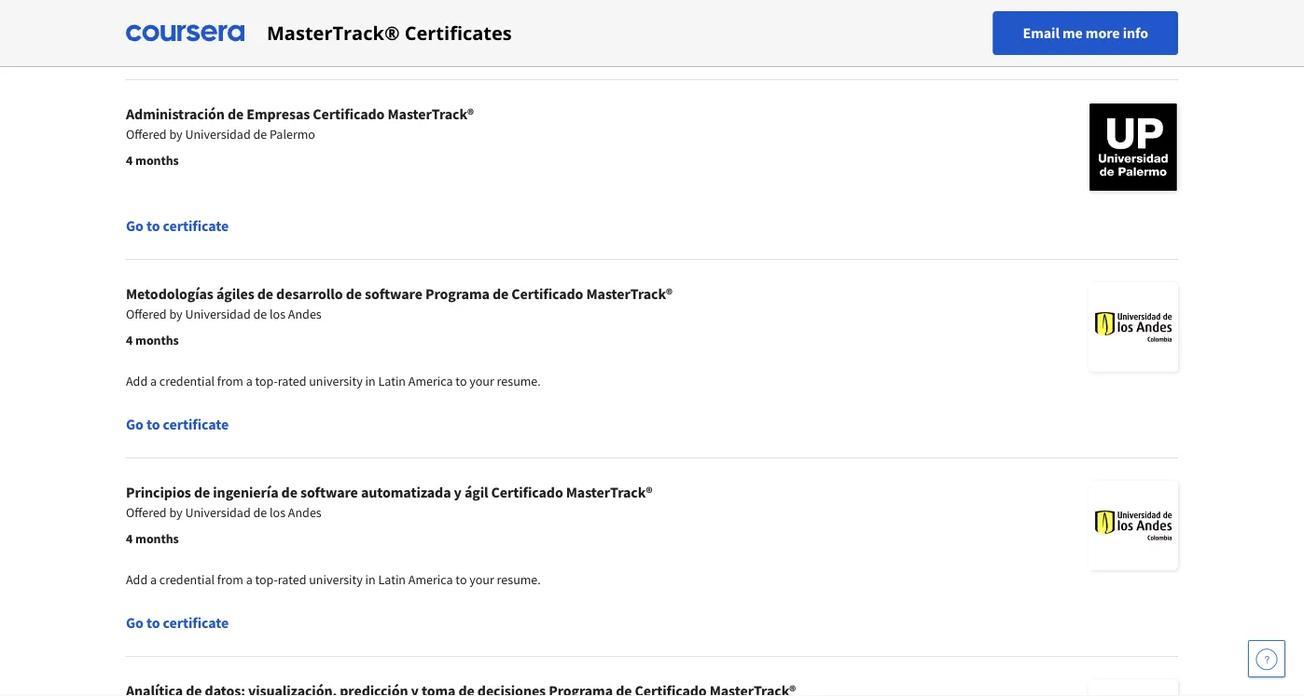 Task type: vqa. For each thing, say whether or not it's contained in the screenshot.
Log In
no



Task type: describe. For each thing, give the bounding box(es) containing it.
university for software
[[309, 572, 363, 589]]

metodologías
[[126, 285, 213, 303]]

to inside go to certificate "link"
[[146, 36, 160, 55]]

more
[[1086, 24, 1120, 42]]

from for de
[[217, 572, 243, 589]]

de left empresas
[[228, 104, 244, 123]]

go to certificate link
[[126, 0, 1178, 79]]

universidad for de
[[185, 505, 251, 521]]

mastertrack® inside the administración de empresas certificado mastertrack® offered by universidad de palermo 4 months
[[388, 104, 474, 123]]

de down empresas
[[253, 126, 267, 143]]

de down ingeniería
[[253, 505, 267, 521]]

mastertrack® certificates
[[267, 20, 512, 46]]

principios de ingeniería de software automatizada y ágil certificado mastertrack® offered by universidad de los andes 4 months
[[126, 483, 652, 548]]

4 for metodologías ágiles de desarrollo de software programa de  certificado mastertrack®
[[126, 332, 133, 349]]

palermo
[[270, 126, 315, 143]]

de right ingeniería
[[281, 483, 297, 502]]

administración de empresas certificado mastertrack® offered by universidad de palermo 4 months
[[126, 104, 474, 169]]

desarrollo
[[276, 285, 343, 303]]

in for software
[[365, 373, 376, 390]]

from for ágiles
[[217, 373, 243, 390]]

a down metodologías
[[150, 373, 157, 390]]

mastertrack® inside metodologías ágiles de desarrollo de software programa de  certificado mastertrack® offered by universidad de los andes 4 months
[[586, 285, 673, 303]]

coursera image
[[126, 18, 244, 48]]

email me more info button
[[993, 11, 1178, 55]]

universidad de palermo image
[[1089, 103, 1178, 192]]

a down "principios"
[[150, 572, 157, 589]]

certificate inside go to certificate "link"
[[163, 36, 229, 55]]

add a credential from a top-rated university in latin america to your resume. for software
[[126, 572, 541, 589]]

universidad de los andes image for metodologías ágiles de desarrollo de software programa de  certificado mastertrack®
[[1089, 283, 1178, 372]]

a down ingeniería
[[246, 572, 253, 589]]

4 certificate from the top
[[163, 614, 229, 632]]

rated for desarrollo
[[278, 373, 306, 390]]

offered for principios
[[126, 505, 167, 521]]

go inside "link"
[[126, 36, 144, 55]]

automatizada
[[361, 483, 451, 502]]

in for automatizada
[[365, 572, 376, 589]]

by for principios
[[169, 505, 183, 521]]

de right ágiles
[[257, 285, 273, 303]]

email
[[1023, 24, 1060, 42]]

2 go from the top
[[126, 216, 144, 235]]

top- for ingeniería
[[255, 572, 278, 589]]

y
[[454, 483, 462, 502]]

andes for de
[[288, 505, 322, 521]]

universidad for ágiles
[[185, 306, 251, 323]]

latin for automatizada
[[378, 572, 406, 589]]

rated for de
[[278, 572, 306, 589]]

email me more info
[[1023, 24, 1148, 42]]

los for de
[[270, 505, 285, 521]]

resume. for de
[[497, 373, 541, 390]]

software inside metodologías ágiles de desarrollo de software programa de  certificado mastertrack® offered by universidad de los andes 4 months
[[365, 285, 422, 303]]

de right "principios"
[[194, 483, 210, 502]]

info
[[1123, 24, 1148, 42]]

los for desarrollo
[[270, 306, 285, 323]]

by for metodologías
[[169, 306, 183, 323]]



Task type: locate. For each thing, give the bounding box(es) containing it.
months inside metodologías ágiles de desarrollo de software programa de  certificado mastertrack® offered by universidad de los andes 4 months
[[135, 332, 179, 349]]

by down metodologías
[[169, 306, 183, 323]]

2 offered from the top
[[126, 306, 167, 323]]

3 by from the top
[[169, 505, 183, 521]]

america down principios de ingeniería de software automatizada y ágil certificado mastertrack® offered by universidad de los andes 4 months on the bottom of the page
[[408, 572, 453, 589]]

metodologías ágiles de desarrollo de software programa de  certificado mastertrack® offered by universidad de los andes 4 months
[[126, 285, 673, 349]]

your down programa
[[469, 373, 494, 390]]

0 horizontal spatial software
[[300, 483, 358, 502]]

months inside the administración de empresas certificado mastertrack® offered by universidad de palermo 4 months
[[135, 152, 179, 169]]

certificate
[[163, 36, 229, 55], [163, 216, 229, 235], [163, 415, 229, 434], [163, 614, 229, 632]]

university down principios de ingeniería de software automatizada y ágil certificado mastertrack® offered by universidad de los andes 4 months on the bottom of the page
[[309, 572, 363, 589]]

1 add from the top
[[126, 373, 148, 390]]

1 vertical spatial by
[[169, 306, 183, 323]]

your down ágil
[[469, 572, 494, 589]]

1 by from the top
[[169, 126, 183, 143]]

administración
[[126, 104, 225, 123]]

2 top- from the top
[[255, 572, 278, 589]]

2 america from the top
[[408, 572, 453, 589]]

2 resume. from the top
[[497, 572, 541, 589]]

2 vertical spatial 4
[[126, 531, 133, 548]]

ágiles
[[216, 285, 254, 303]]

3 go from the top
[[126, 415, 144, 434]]

by inside metodologías ágiles de desarrollo de software programa de  certificado mastertrack® offered by universidad de los andes 4 months
[[169, 306, 183, 323]]

in
[[365, 373, 376, 390], [365, 572, 376, 589]]

me
[[1062, 24, 1083, 42]]

1 vertical spatial add
[[126, 572, 148, 589]]

university for de
[[309, 373, 363, 390]]

1 add a credential from a top-rated university in latin america to your resume. from the top
[[126, 373, 541, 390]]

4 inside principios de ingeniería de software automatizada y ágil certificado mastertrack® offered by universidad de los andes 4 months
[[126, 531, 133, 548]]

months inside principios de ingeniería de software automatizada y ágil certificado mastertrack® offered by universidad de los andes 4 months
[[135, 531, 179, 548]]

months down metodologías
[[135, 332, 179, 349]]

de
[[228, 104, 244, 123], [253, 126, 267, 143], [257, 285, 273, 303], [346, 285, 362, 303], [493, 285, 509, 303], [253, 306, 267, 323], [194, 483, 210, 502], [281, 483, 297, 502], [253, 505, 267, 521]]

programa
[[425, 285, 490, 303]]

los inside principios de ingeniería de software automatizada y ágil certificado mastertrack® offered by universidad de los andes 4 months
[[270, 505, 285, 521]]

0 vertical spatial offered
[[126, 126, 167, 143]]

in down metodologías ágiles de desarrollo de software programa de  certificado mastertrack® offered by universidad de los andes 4 months
[[365, 373, 376, 390]]

offered down administración
[[126, 126, 167, 143]]

0 vertical spatial software
[[365, 285, 422, 303]]

1 america from the top
[[408, 373, 453, 390]]

by
[[169, 126, 183, 143], [169, 306, 183, 323], [169, 505, 183, 521]]

go to certificate inside "link"
[[126, 36, 229, 55]]

a down ágiles
[[246, 373, 253, 390]]

3 months from the top
[[135, 531, 179, 548]]

in down principios de ingeniería de software automatizada y ágil certificado mastertrack® offered by universidad de los andes 4 months on the bottom of the page
[[365, 572, 376, 589]]

1 vertical spatial top-
[[255, 572, 278, 589]]

from down ingeniería
[[217, 572, 243, 589]]

1 vertical spatial latin
[[378, 572, 406, 589]]

1 vertical spatial university
[[309, 572, 363, 589]]

1 rated from the top
[[278, 373, 306, 390]]

credential for principios
[[159, 572, 215, 589]]

a
[[150, 373, 157, 390], [246, 373, 253, 390], [150, 572, 157, 589], [246, 572, 253, 589]]

from down ágiles
[[217, 373, 243, 390]]

4 inside metodologías ágiles de desarrollo de software programa de  certificado mastertrack® offered by universidad de los andes 4 months
[[126, 332, 133, 349]]

latin down metodologías ágiles de desarrollo de software programa de  certificado mastertrack® offered by universidad de los andes 4 months
[[378, 373, 406, 390]]

2 your from the top
[[469, 572, 494, 589]]

certificado up palermo
[[313, 104, 385, 123]]

1 resume. from the top
[[497, 373, 541, 390]]

1 top- from the top
[[255, 373, 278, 390]]

0 vertical spatial top-
[[255, 373, 278, 390]]

certificado inside the administración de empresas certificado mastertrack® offered by universidad de palermo 4 months
[[313, 104, 385, 123]]

1 vertical spatial certificado
[[511, 285, 583, 303]]

by down "principios"
[[169, 505, 183, 521]]

0 vertical spatial certificado
[[313, 104, 385, 123]]

2 universidad de los andes image from the top
[[1089, 481, 1178, 571]]

latin for software
[[378, 373, 406, 390]]

1 vertical spatial america
[[408, 572, 453, 589]]

2 add from the top
[[126, 572, 148, 589]]

2 andes from the top
[[288, 505, 322, 521]]

1 vertical spatial universidad
[[185, 306, 251, 323]]

credential
[[159, 373, 215, 390], [159, 572, 215, 589]]

4 go from the top
[[126, 614, 144, 632]]

0 vertical spatial universidad de los andes image
[[1089, 283, 1178, 372]]

software left automatizada
[[300, 483, 358, 502]]

universidad down ingeniería
[[185, 505, 251, 521]]

resume. for ágil
[[497, 572, 541, 589]]

1 universidad from the top
[[185, 126, 251, 143]]

1 vertical spatial your
[[469, 572, 494, 589]]

de right programa
[[493, 285, 509, 303]]

ágil
[[464, 483, 488, 502]]

1 go to certificate from the top
[[126, 36, 229, 55]]

3 offered from the top
[[126, 505, 167, 521]]

andes inside principios de ingeniería de software automatizada y ágil certificado mastertrack® offered by universidad de los andes 4 months
[[288, 505, 322, 521]]

2 credential from the top
[[159, 572, 215, 589]]

university
[[309, 373, 363, 390], [309, 572, 363, 589]]

mastertrack® inside principios de ingeniería de software automatizada y ágil certificado mastertrack® offered by universidad de los andes 4 months
[[566, 483, 652, 502]]

1 vertical spatial add a credential from a top-rated university in latin america to your resume.
[[126, 572, 541, 589]]

los inside metodologías ágiles de desarrollo de software programa de  certificado mastertrack® offered by universidad de los andes 4 months
[[270, 306, 285, 323]]

0 vertical spatial add
[[126, 373, 148, 390]]

andes
[[288, 306, 322, 323], [288, 505, 322, 521]]

months for principios de ingeniería de software automatizada y ágil certificado mastertrack®
[[135, 531, 179, 548]]

your
[[469, 373, 494, 390], [469, 572, 494, 589]]

1 vertical spatial universidad de los andes image
[[1089, 481, 1178, 571]]

your for de
[[469, 373, 494, 390]]

credential down "principios"
[[159, 572, 215, 589]]

offered
[[126, 126, 167, 143], [126, 306, 167, 323], [126, 505, 167, 521]]

1 your from the top
[[469, 373, 494, 390]]

4 for principios de ingeniería de software automatizada y ágil certificado mastertrack®
[[126, 531, 133, 548]]

0 vertical spatial in
[[365, 373, 376, 390]]

certificado
[[313, 104, 385, 123], [511, 285, 583, 303], [491, 483, 563, 502]]

your for ágil
[[469, 572, 494, 589]]

1 4 from the top
[[126, 152, 133, 169]]

america
[[408, 373, 453, 390], [408, 572, 453, 589]]

2 vertical spatial certificado
[[491, 483, 563, 502]]

credential down metodologías
[[159, 373, 215, 390]]

3 4 from the top
[[126, 531, 133, 548]]

add a credential from a top-rated university in latin america to your resume. down desarrollo
[[126, 373, 541, 390]]

1 vertical spatial rated
[[278, 572, 306, 589]]

principios
[[126, 483, 191, 502]]

help center image
[[1256, 648, 1278, 671]]

0 vertical spatial los
[[270, 306, 285, 323]]

1 vertical spatial los
[[270, 505, 285, 521]]

de down ágiles
[[253, 306, 267, 323]]

1 university from the top
[[309, 373, 363, 390]]

1 latin from the top
[[378, 373, 406, 390]]

0 vertical spatial rated
[[278, 373, 306, 390]]

add a credential from a top-rated university in latin america to your resume. for de
[[126, 373, 541, 390]]

2 university from the top
[[309, 572, 363, 589]]

4 inside the administración de empresas certificado mastertrack® offered by universidad de palermo 4 months
[[126, 152, 133, 169]]

latin
[[378, 373, 406, 390], [378, 572, 406, 589]]

add for metodologías ágiles de desarrollo de software programa de  certificado mastertrack®
[[126, 373, 148, 390]]

universidad
[[185, 126, 251, 143], [185, 306, 251, 323], [185, 505, 251, 521]]

andes inside metodologías ágiles de desarrollo de software programa de  certificado mastertrack® offered by universidad de los andes 4 months
[[288, 306, 322, 323]]

2 los from the top
[[270, 505, 285, 521]]

3 certificate from the top
[[163, 415, 229, 434]]

software inside principios de ingeniería de software automatizada y ágil certificado mastertrack® offered by universidad de los andes 4 months
[[300, 483, 358, 502]]

months down administración
[[135, 152, 179, 169]]

1 vertical spatial resume.
[[497, 572, 541, 589]]

certificado inside metodologías ágiles de desarrollo de software programa de  certificado mastertrack® offered by universidad de los andes 4 months
[[511, 285, 583, 303]]

software left programa
[[365, 285, 422, 303]]

months for metodologías ágiles de desarrollo de software programa de  certificado mastertrack®
[[135, 332, 179, 349]]

2 4 from the top
[[126, 332, 133, 349]]

from
[[217, 373, 243, 390], [217, 572, 243, 589]]

add a credential from a top-rated university in latin america to your resume. down principios de ingeniería de software automatizada y ágil certificado mastertrack® offered by universidad de los andes 4 months on the bottom of the page
[[126, 572, 541, 589]]

credential for metodologías
[[159, 373, 215, 390]]

by down administración
[[169, 126, 183, 143]]

0 vertical spatial your
[[469, 373, 494, 390]]

offered for metodologías
[[126, 306, 167, 323]]

empresas
[[247, 104, 310, 123]]

add for principios de ingeniería de software automatizada y ágil certificado mastertrack®
[[126, 572, 148, 589]]

universidad de los andes image for principios de ingeniería de software automatizada y ágil certificado mastertrack®
[[1089, 481, 1178, 571]]

america for automatizada
[[408, 572, 453, 589]]

0 vertical spatial latin
[[378, 373, 406, 390]]

2 go to certificate from the top
[[126, 216, 229, 235]]

0 vertical spatial andes
[[288, 306, 322, 323]]

go to certificate
[[126, 36, 229, 55], [126, 216, 229, 235], [126, 415, 229, 434], [126, 614, 229, 632]]

university down metodologías ágiles de desarrollo de software programa de  certificado mastertrack® offered by universidad de los andes 4 months
[[309, 373, 363, 390]]

universidad down administración
[[185, 126, 251, 143]]

offered inside the administración de empresas certificado mastertrack® offered by universidad de palermo 4 months
[[126, 126, 167, 143]]

2 add a credential from a top-rated university in latin america to your resume. from the top
[[126, 572, 541, 589]]

2 vertical spatial universidad
[[185, 505, 251, 521]]

4 down metodologías
[[126, 332, 133, 349]]

0 vertical spatial university
[[309, 373, 363, 390]]

2 latin from the top
[[378, 572, 406, 589]]

offered down metodologías
[[126, 306, 167, 323]]

0 vertical spatial credential
[[159, 373, 215, 390]]

1 offered from the top
[[126, 126, 167, 143]]

0 vertical spatial months
[[135, 152, 179, 169]]

add a credential from a top-rated university in latin america to your resume.
[[126, 373, 541, 390], [126, 572, 541, 589]]

top-
[[255, 373, 278, 390], [255, 572, 278, 589]]

1 credential from the top
[[159, 373, 215, 390]]

offered inside metodologías ágiles de desarrollo de software programa de  certificado mastertrack® offered by universidad de los andes 4 months
[[126, 306, 167, 323]]

ingeniería
[[213, 483, 278, 502]]

1 horizontal spatial software
[[365, 285, 422, 303]]

resume.
[[497, 373, 541, 390], [497, 572, 541, 589]]

1 vertical spatial months
[[135, 332, 179, 349]]

universidad inside principios de ingeniería de software automatizada y ágil certificado mastertrack® offered by universidad de los andes 4 months
[[185, 505, 251, 521]]

1 los from the top
[[270, 306, 285, 323]]

certificates
[[405, 20, 512, 46]]

certificado for software
[[511, 285, 583, 303]]

by inside principios de ingeniería de software automatizada y ágil certificado mastertrack® offered by universidad de los andes 4 months
[[169, 505, 183, 521]]

1 from from the top
[[217, 373, 243, 390]]

top- for de
[[255, 373, 278, 390]]

1 andes from the top
[[288, 306, 322, 323]]

months
[[135, 152, 179, 169], [135, 332, 179, 349], [135, 531, 179, 548]]

2 certificate from the top
[[163, 216, 229, 235]]

to
[[146, 36, 160, 55], [146, 216, 160, 235], [456, 373, 467, 390], [146, 415, 160, 434], [456, 572, 467, 589], [146, 614, 160, 632]]

certificado right programa
[[511, 285, 583, 303]]

mastertrack®
[[267, 20, 400, 46], [388, 104, 474, 123], [586, 285, 673, 303], [566, 483, 652, 502]]

universidad inside metodologías ágiles de desarrollo de software programa de  certificado mastertrack® offered by universidad de los andes 4 months
[[185, 306, 251, 323]]

2 rated from the top
[[278, 572, 306, 589]]

certificado inside principios de ingeniería de software automatizada y ágil certificado mastertrack® offered by universidad de los andes 4 months
[[491, 483, 563, 502]]

latin down principios de ingeniería de software automatizada y ágil certificado mastertrack® offered by universidad de los andes 4 months on the bottom of the page
[[378, 572, 406, 589]]

1 in from the top
[[365, 373, 376, 390]]

0 vertical spatial add a credential from a top-rated university in latin america to your resume.
[[126, 373, 541, 390]]

0 vertical spatial 4
[[126, 152, 133, 169]]

1 vertical spatial from
[[217, 572, 243, 589]]

offered down "principios"
[[126, 505, 167, 521]]

0 vertical spatial from
[[217, 373, 243, 390]]

1 vertical spatial offered
[[126, 306, 167, 323]]

4 go to certificate from the top
[[126, 614, 229, 632]]

certificado for automatizada
[[491, 483, 563, 502]]

0 vertical spatial universidad
[[185, 126, 251, 143]]

0 vertical spatial america
[[408, 373, 453, 390]]

2 vertical spatial offered
[[126, 505, 167, 521]]

software
[[365, 285, 422, 303], [300, 483, 358, 502]]

2 by from the top
[[169, 306, 183, 323]]

offered inside principios de ingeniería de software automatizada y ágil certificado mastertrack® offered by universidad de los andes 4 months
[[126, 505, 167, 521]]

de right desarrollo
[[346, 285, 362, 303]]

1 months from the top
[[135, 152, 179, 169]]

4 down administración
[[126, 152, 133, 169]]

months down "principios"
[[135, 531, 179, 548]]

1 vertical spatial credential
[[159, 572, 215, 589]]

1 vertical spatial andes
[[288, 505, 322, 521]]

0 vertical spatial by
[[169, 126, 183, 143]]

3 go to certificate from the top
[[126, 415, 229, 434]]

0 vertical spatial resume.
[[497, 373, 541, 390]]

3 universidad from the top
[[185, 505, 251, 521]]

1 certificate from the top
[[163, 36, 229, 55]]

1 vertical spatial in
[[365, 572, 376, 589]]

2 vertical spatial by
[[169, 505, 183, 521]]

los down desarrollo
[[270, 306, 285, 323]]

4 down "principios"
[[126, 531, 133, 548]]

universidad inside the administración de empresas certificado mastertrack® offered by universidad de palermo 4 months
[[185, 126, 251, 143]]

america for software
[[408, 373, 453, 390]]

1 go from the top
[[126, 36, 144, 55]]

certificado right ágil
[[491, 483, 563, 502]]

2 in from the top
[[365, 572, 376, 589]]

universidad de los andes image
[[1089, 283, 1178, 372], [1089, 481, 1178, 571]]

universidad down ágiles
[[185, 306, 251, 323]]

1 vertical spatial software
[[300, 483, 358, 502]]

andes for desarrollo
[[288, 306, 322, 323]]

los
[[270, 306, 285, 323], [270, 505, 285, 521]]

go
[[126, 36, 144, 55], [126, 216, 144, 235], [126, 415, 144, 434], [126, 614, 144, 632]]

1 vertical spatial 4
[[126, 332, 133, 349]]

2 universidad from the top
[[185, 306, 251, 323]]

add
[[126, 373, 148, 390], [126, 572, 148, 589]]

by inside the administración de empresas certificado mastertrack® offered by universidad de palermo 4 months
[[169, 126, 183, 143]]

4
[[126, 152, 133, 169], [126, 332, 133, 349], [126, 531, 133, 548]]

2 months from the top
[[135, 332, 179, 349]]

1 universidad de los andes image from the top
[[1089, 283, 1178, 372]]

los down ingeniería
[[270, 505, 285, 521]]

2 vertical spatial months
[[135, 531, 179, 548]]

rated
[[278, 373, 306, 390], [278, 572, 306, 589]]

america down metodologías ágiles de desarrollo de software programa de  certificado mastertrack® offered by universidad de los andes 4 months
[[408, 373, 453, 390]]

2 from from the top
[[217, 572, 243, 589]]



